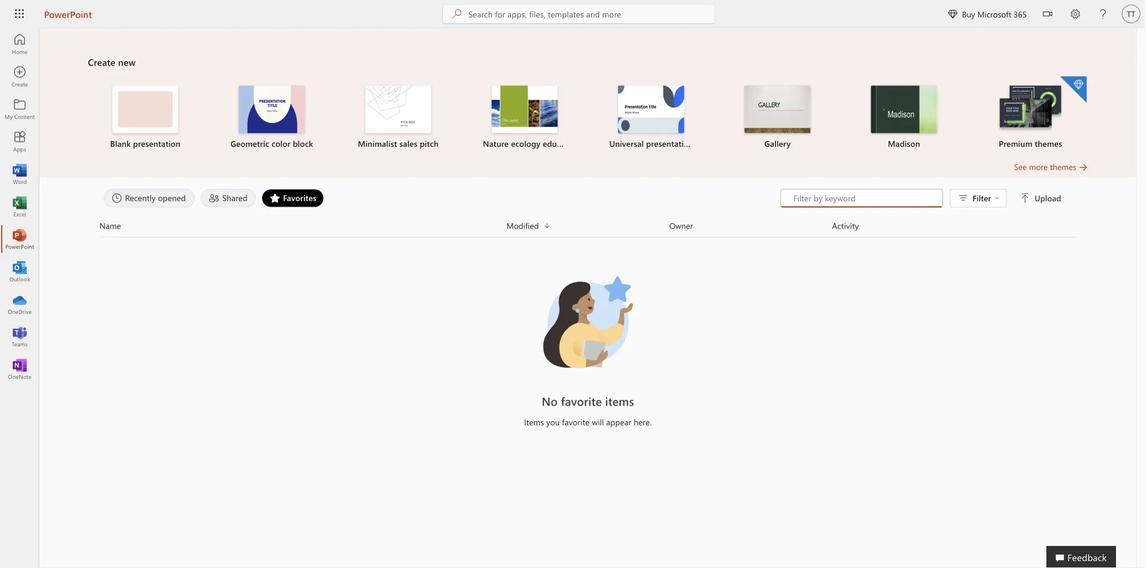 Task type: describe. For each thing, give the bounding box(es) containing it.
you
[[547, 417, 560, 428]]

geometric
[[231, 138, 269, 149]]

filter 
[[973, 193, 1000, 203]]

favorites
[[283, 192, 317, 203]]

activity, column 4 of 4 column header
[[833, 219, 1077, 232]]

gallery element
[[722, 86, 834, 149]]

favorites element
[[262, 189, 324, 208]]

create image
[[14, 71, 26, 82]]

tt button
[[1118, 0, 1146, 28]]

universal presentation element
[[595, 86, 708, 149]]

minimalist sales pitch
[[358, 138, 439, 149]]

onenote image
[[14, 363, 26, 375]]

universal presentation image
[[618, 86, 685, 133]]

recently opened
[[125, 192, 186, 203]]

 button
[[1034, 0, 1062, 30]]

buy
[[963, 8, 976, 19]]

apps image
[[14, 136, 26, 147]]

geometric color block image
[[239, 86, 305, 133]]

create new
[[88, 56, 136, 68]]

shared tab
[[198, 189, 259, 208]]

365
[[1014, 8, 1027, 19]]

my content image
[[14, 103, 26, 115]]

tab list inside no favorite items main content
[[101, 189, 781, 208]]

favorite inside no favorite items status
[[561, 394, 602, 409]]

shared element
[[201, 189, 256, 208]]

premium themes
[[999, 138, 1063, 149]]

outlook image
[[14, 266, 26, 277]]

favorites tab
[[259, 189, 327, 208]]

premium
[[999, 138, 1033, 149]]

word image
[[14, 168, 26, 180]]

gallery
[[765, 138, 791, 149]]

see
[[1015, 161, 1028, 172]]

favorite inside items you favorite will appear here. status
[[562, 417, 590, 428]]

universal
[[610, 138, 644, 149]]

presentation for blank presentation
[[133, 138, 181, 149]]

items you favorite will appear here. status
[[344, 416, 833, 428]]

name
[[100, 220, 121, 231]]

presentation for universal presentation
[[647, 138, 694, 149]]

themes inside list
[[1036, 138, 1063, 149]]

modified
[[507, 220, 539, 231]]

new
[[118, 56, 136, 68]]

premium themes image
[[998, 86, 1064, 132]]

create
[[88, 56, 116, 68]]

microsoft
[[978, 8, 1012, 19]]

shared
[[222, 192, 248, 203]]

 upload
[[1021, 193, 1062, 203]]

owner button
[[670, 219, 833, 232]]

madison image
[[872, 86, 938, 133]]

appear
[[607, 417, 632, 428]]


[[995, 196, 1000, 201]]

color
[[272, 138, 291, 149]]

Search box. Suggestions appear as you type. search field
[[469, 5, 715, 23]]

none search field inside powerpoint banner
[[443, 5, 715, 23]]

pitch
[[420, 138, 439, 149]]

filter
[[973, 193, 992, 203]]

items
[[606, 394, 635, 409]]

gallery image
[[745, 86, 811, 133]]

geometric color block
[[231, 138, 313, 149]]

no
[[542, 394, 558, 409]]



Task type: locate. For each thing, give the bounding box(es) containing it.

[[949, 9, 958, 19]]

name button
[[100, 219, 507, 232]]

 buy microsoft 365
[[949, 8, 1027, 19]]

blank
[[110, 138, 131, 149]]

items
[[524, 417, 544, 428]]

more
[[1030, 161, 1049, 172]]

universal presentation
[[610, 138, 694, 149]]

themes up see more themes
[[1036, 138, 1063, 149]]


[[1021, 194, 1031, 203]]

items you favorite will appear here.
[[524, 417, 652, 428]]

tab list containing recently opened
[[101, 189, 781, 208]]

opened
[[158, 192, 186, 203]]

presentation down universal presentation image
[[647, 138, 694, 149]]

1 presentation from the left
[[133, 138, 181, 149]]

favorite
[[561, 394, 602, 409], [562, 417, 590, 428]]

row containing name
[[100, 219, 1077, 238]]

powerpoint
[[44, 8, 92, 20]]

list
[[88, 75, 1089, 161]]

no favorite items main content
[[39, 28, 1137, 440]]

blank presentation element
[[89, 86, 202, 149]]

1 horizontal spatial presentation
[[647, 138, 694, 149]]

presentation right the blank
[[133, 138, 181, 149]]

upload
[[1035, 193, 1062, 203]]

minimalist sales pitch element
[[342, 86, 455, 149]]

madison
[[888, 138, 921, 149]]

status containing filter
[[781, 189, 1064, 208]]

minimalist
[[358, 138, 397, 149]]

2 presentation from the left
[[647, 138, 694, 149]]

minimalist sales pitch image
[[365, 86, 432, 133]]

row
[[100, 219, 1077, 238]]

navigation
[[0, 28, 39, 385]]

themes right more
[[1051, 161, 1077, 172]]

sales
[[400, 138, 418, 149]]

madison element
[[848, 86, 961, 149]]

row inside no favorite items main content
[[100, 219, 1077, 238]]

1 vertical spatial favorite
[[562, 417, 590, 428]]

onedrive image
[[14, 298, 26, 310]]

powerpoint banner
[[0, 0, 1146, 30]]

presentation
[[133, 138, 181, 149], [647, 138, 694, 149]]

owner
[[670, 220, 693, 231]]

feedback button
[[1047, 546, 1117, 568]]

feedback
[[1068, 551, 1108, 563]]

recently
[[125, 192, 156, 203]]

None search field
[[443, 5, 715, 23]]

status
[[781, 189, 1064, 208]]

favorite up items you favorite will appear here.
[[561, 394, 602, 409]]


[[1044, 9, 1053, 19]]

excel image
[[14, 201, 26, 212]]

see more themes button
[[1015, 161, 1089, 173]]

1 vertical spatial themes
[[1051, 161, 1077, 172]]

powerpoint image
[[14, 233, 26, 245]]

empty state icon image
[[536, 270, 641, 375]]

tab list
[[101, 189, 781, 208]]

no favorite items status
[[344, 393, 833, 410]]

premium themes element
[[975, 76, 1088, 149]]

see more themes
[[1015, 161, 1077, 172]]

0 vertical spatial favorite
[[561, 394, 602, 409]]

will
[[592, 417, 604, 428]]

home image
[[14, 38, 26, 50]]

0 vertical spatial themes
[[1036, 138, 1063, 149]]

premium templates diamond image
[[1061, 76, 1088, 103]]

no favorite items
[[542, 394, 635, 409]]

teams image
[[14, 331, 26, 342]]

activity
[[833, 220, 860, 231]]

blank presentation
[[110, 138, 181, 149]]

favorite left will
[[562, 417, 590, 428]]

nature ecology education photo presentation element
[[469, 86, 581, 149]]

list inside no favorite items main content
[[88, 75, 1089, 161]]

modified button
[[507, 219, 670, 232]]

Filter by keyword text field
[[793, 192, 937, 204]]

themes inside "button"
[[1051, 161, 1077, 172]]

list containing blank presentation
[[88, 75, 1089, 161]]

here.
[[634, 417, 652, 428]]

geometric color block element
[[216, 86, 328, 149]]

0 horizontal spatial presentation
[[133, 138, 181, 149]]

nature ecology education photo presentation image
[[492, 86, 558, 133]]

block
[[293, 138, 313, 149]]

themes
[[1036, 138, 1063, 149], [1051, 161, 1077, 172]]

recently opened element
[[104, 189, 195, 208]]

recently opened tab
[[101, 189, 198, 208]]

tt
[[1128, 9, 1136, 18]]



Task type: vqa. For each thing, say whether or not it's contained in the screenshot.
the left education
no



